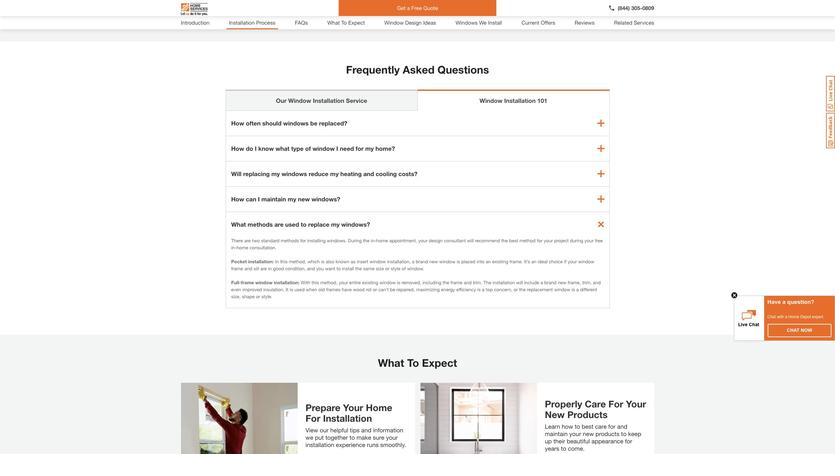Task type: locate. For each thing, give the bounding box(es) containing it.
is right it
[[290, 287, 293, 293]]

this inside in this method, which is also known as insert window installation, a brand new window is placed into an existing frame. it's an ideal choice if your window frame and sill are in good condition, and you want to install the same size or style of window.
[[280, 259, 288, 265]]

1 horizontal spatial are
[[260, 266, 267, 272]]

home down there at the left of page
[[237, 245, 249, 251]]

your right sure
[[386, 434, 398, 442]]

1 horizontal spatial of
[[402, 266, 406, 272]]

frame inside in this method, which is also known as insert window installation, a brand new window is placed into an existing frame. it's an ideal choice if your window frame and sill are in good condition, and you want to install the same size or style of window.
[[231, 266, 243, 272]]

window down frame,
[[554, 287, 571, 293]]

1 vertical spatial how
[[231, 145, 244, 152]]

new
[[545, 410, 565, 421]]

a right get
[[407, 5, 410, 11]]

for inside properly care for your new products learn how to best care for and maintain your new products to keep up their beautiful appearance for years to come.
[[609, 399, 624, 410]]

installation inside "prepare your home for installation view our helpful tips and information we put together to make sure your installation experience runs smoothly."
[[306, 442, 334, 449]]

installation up tips
[[323, 413, 372, 424]]

brand inside in this method, which is also known as insert window installation, a brand new window is placed into an existing frame. it's an ideal choice if your window frame and sill are in good condition, and you want to install the same size or style of window.
[[416, 259, 428, 265]]

2 vertical spatial how
[[231, 196, 244, 203]]

wood
[[353, 287, 365, 293]]

0 horizontal spatial will
[[467, 238, 474, 244]]

0 vertical spatial maintain
[[262, 196, 286, 203]]

0 horizontal spatial an
[[486, 259, 491, 265]]

the inside in this method, which is also known as insert window installation, a brand new window is placed into an existing frame. it's an ideal choice if your window frame and sill are in good condition, and you want to install the same size or style of window.
[[355, 266, 362, 272]]

0 vertical spatial will
[[467, 238, 474, 244]]

0 horizontal spatial to
[[341, 19, 347, 26]]

frame,
[[568, 280, 581, 286]]

products
[[596, 431, 620, 438]]

how left can
[[231, 196, 244, 203]]

0 vertical spatial brand
[[416, 259, 428, 265]]

1 horizontal spatial brand
[[545, 280, 557, 286]]

0 horizontal spatial be
[[310, 120, 318, 127]]

0 horizontal spatial your
[[343, 403, 363, 414]]

will
[[467, 238, 474, 244], [516, 280, 523, 286]]

0 vertical spatial how
[[231, 120, 244, 127]]

brand inside with this method, your entire existing window is removed, including the frame and trim. the installation will include a brand new frame, trim, and even improved insulation. it is used when old frames have wood rot or can't be repaired, maximizing energy efficiency is a top concern, or the replacement window is a different size, shape or style.
[[545, 280, 557, 286]]

1 vertical spatial for
[[306, 413, 321, 424]]

1 vertical spatial windows
[[282, 170, 307, 178]]

1 vertical spatial in-
[[231, 245, 237, 251]]

a
[[407, 5, 410, 11], [412, 259, 415, 265], [541, 280, 543, 286], [482, 287, 485, 293], [577, 287, 579, 293], [783, 300, 786, 306], [786, 315, 788, 320]]

1 vertical spatial are
[[244, 238, 251, 244]]

1 vertical spatial what
[[231, 221, 246, 228]]

i for how do i know what type of window i need for my home?
[[255, 145, 257, 152]]

your up have
[[339, 280, 348, 286]]

installation
[[493, 280, 515, 286], [306, 442, 334, 449]]

the
[[484, 280, 492, 286]]

will left include
[[516, 280, 523, 286]]

frame inside with this method, your entire existing window is removed, including the frame and trim. the installation will include a brand new frame, trim, and even improved insulation. it is used when old frames have wood rot or can't be repaired, maximizing energy efficiency is a top concern, or the replacement window is a different size, shape or style.
[[451, 280, 463, 286]]

in- right during
[[371, 238, 376, 244]]

an right into
[[486, 259, 491, 265]]

including
[[423, 280, 442, 286]]

rot
[[366, 287, 372, 293]]

1 horizontal spatial what to expect
[[378, 357, 457, 370]]

installation inside with this method, your entire existing window is removed, including the frame and trim. the installation will include a brand new frame, trim, and even improved insulation. it is used when old frames have wood rot or can't be repaired, maximizing energy efficiency is a top concern, or the replacement window is a different size, shape or style.
[[493, 280, 515, 286]]

the right during
[[363, 238, 370, 244]]

methods down what methods are used to replace my windows?
[[281, 238, 299, 244]]

efficiency
[[457, 287, 476, 293]]

used inside with this method, your entire existing window is removed, including the frame and trim. the installation will include a brand new frame, trim, and even improved insulation. it is used when old frames have wood rot or can't be repaired, maximizing energy efficiency is a top concern, or the replacement window is a different size, shape or style.
[[295, 287, 305, 293]]

will for include
[[516, 280, 523, 286]]

method, inside with this method, your entire existing window is removed, including the frame and trim. the installation will include a brand new frame, trim, and even improved insulation. it is used when old frames have wood rot or can't be repaired, maximizing energy efficiency is a top concern, or the replacement window is a different size, shape or style.
[[320, 280, 338, 286]]

1 horizontal spatial methods
[[281, 238, 299, 244]]

1 horizontal spatial will
[[516, 280, 523, 286]]

1 vertical spatial installation
[[306, 442, 334, 449]]

1 vertical spatial methods
[[281, 238, 299, 244]]

0 vertical spatial this
[[280, 259, 288, 265]]

frame up energy
[[451, 280, 463, 286]]

for right care
[[609, 399, 624, 410]]

your inside properly care for your new products learn how to best care for and maintain your new products to keep up their beautiful appearance for years to come.
[[570, 431, 581, 438]]

to right how
[[575, 423, 580, 431]]

to down the known
[[337, 266, 341, 272]]

1 vertical spatial home
[[237, 245, 249, 251]]

be left replaced?
[[310, 120, 318, 127]]

a right have
[[783, 300, 786, 306]]

expect
[[348, 19, 365, 26], [422, 357, 457, 370]]

2 vertical spatial are
[[260, 266, 267, 272]]

to right years
[[561, 445, 567, 453]]

shape
[[242, 294, 255, 300]]

i right do
[[255, 145, 257, 152]]

0 vertical spatial installation:
[[248, 259, 274, 265]]

1 horizontal spatial your
[[626, 399, 647, 410]]

1 horizontal spatial be
[[390, 287, 395, 293]]

your left free
[[585, 238, 594, 244]]

this for in
[[280, 259, 288, 265]]

1 vertical spatial expect
[[422, 357, 457, 370]]

0 vertical spatial for
[[609, 399, 624, 410]]

0 horizontal spatial existing
[[362, 280, 378, 286]]

windows? down will replacing my windows reduce my heating and cooling costs?
[[312, 196, 340, 203]]

this up when
[[312, 280, 319, 286]]

1 vertical spatial of
[[402, 266, 406, 272]]

costs?
[[399, 170, 418, 178]]

are inside there are two standard methods for installing windows. during the in-home appointment, your design consultant will recommend the best method for your project during your free in-home consultation.
[[244, 238, 251, 244]]

style
[[391, 266, 401, 272]]

and left keep
[[618, 423, 628, 431]]

your inside properly care for your new products learn how to best care for and maintain your new products to keep up their beautiful appearance for years to come.
[[626, 399, 647, 410]]

0 vertical spatial what to expect
[[327, 19, 365, 26]]

and right tips
[[361, 427, 372, 434]]

your up keep
[[626, 399, 647, 410]]

0 horizontal spatial are
[[244, 238, 251, 244]]

are left two
[[244, 238, 251, 244]]

2 horizontal spatial window
[[480, 97, 503, 104]]

1 horizontal spatial installation
[[493, 280, 515, 286]]

a inside in this method, which is also known as insert window installation, a brand new window is placed into an existing frame. it's an ideal choice if your window frame and sill are in good condition, and you want to install the same size or style of window.
[[412, 259, 415, 265]]

i right can
[[258, 196, 260, 203]]

an
[[486, 259, 491, 265], [532, 259, 537, 265]]

full-
[[231, 280, 241, 286]]

method, for which
[[289, 259, 306, 265]]

will
[[231, 170, 242, 178]]

best left method
[[509, 238, 519, 244]]

1 vertical spatial used
[[295, 287, 305, 293]]

2 vertical spatial what
[[378, 357, 404, 370]]

0 horizontal spatial expect
[[348, 19, 365, 26]]

different
[[580, 287, 597, 293]]

window install enhanced before after1 desktop image
[[215, 0, 620, 10]]

installation left the process
[[229, 19, 255, 26]]

0 horizontal spatial i
[[255, 145, 257, 152]]

reviews
[[575, 19, 595, 26]]

for left installing
[[300, 238, 306, 244]]

brand
[[416, 259, 428, 265], [545, 280, 557, 286]]

you
[[316, 266, 324, 272]]

or right size
[[385, 266, 390, 272]]

frame down the pocket
[[231, 266, 243, 272]]

windows
[[283, 120, 309, 127], [282, 170, 307, 178]]

maintain
[[262, 196, 286, 203], [545, 431, 568, 438]]

0 vertical spatial method,
[[289, 259, 306, 265]]

to left keep
[[621, 431, 627, 438]]

is up repaired,
[[397, 280, 401, 286]]

(844) 305-0809
[[618, 5, 655, 11]]

0 horizontal spatial best
[[509, 238, 519, 244]]

and
[[364, 170, 374, 178], [245, 266, 252, 272], [307, 266, 315, 272], [464, 280, 472, 286], [593, 280, 601, 286], [618, 423, 628, 431], [361, 427, 372, 434]]

if
[[564, 259, 567, 265]]

home inside "prepare your home for installation view our helpful tips and information we put together to make sure your installation experience runs smoothly."
[[366, 403, 393, 414]]

my up what methods are used to replace my windows?
[[288, 196, 296, 203]]

1 horizontal spatial this
[[312, 280, 319, 286]]

in- down there at the left of page
[[231, 245, 237, 251]]

there
[[231, 238, 243, 244]]

0 vertical spatial expect
[[348, 19, 365, 26]]

this inside with this method, your entire existing window is removed, including the frame and trim. the installation will include a brand new frame, trim, and even improved insulation. it is used when old frames have wood rot or can't be repaired, maximizing energy efficiency is a top concern, or the replacement window is a different size, shape or style.
[[312, 280, 319, 286]]

installing
[[307, 238, 326, 244]]

as
[[351, 259, 356, 265]]

1 horizontal spatial i
[[258, 196, 260, 203]]

properly care for your new products learn how to best care for and maintain your new products to keep up their beautiful appearance for years to come.
[[545, 399, 647, 453]]

an right it's
[[532, 259, 537, 265]]

tips
[[350, 427, 360, 434]]

full-frame window installation:
[[231, 280, 300, 286]]

ideas
[[423, 19, 436, 26]]

are left in
[[260, 266, 267, 272]]

a inside button
[[407, 5, 410, 11]]

1 horizontal spatial existing
[[492, 259, 509, 265]]

i
[[255, 145, 257, 152], [337, 145, 338, 152], [258, 196, 260, 203]]

1 vertical spatial to
[[407, 357, 419, 370]]

1 vertical spatial this
[[312, 280, 319, 286]]

0 vertical spatial to
[[341, 19, 347, 26]]

installation: up it
[[274, 280, 300, 286]]

to
[[301, 221, 307, 228], [337, 266, 341, 272], [575, 423, 580, 431], [621, 431, 627, 438], [350, 434, 355, 442], [561, 445, 567, 453]]

new left "care"
[[583, 431, 594, 438]]

windows? up during
[[341, 221, 370, 228]]

1 vertical spatial existing
[[362, 280, 378, 286]]

your inside "prepare your home for installation view our helpful tips and information we put together to make sure your installation experience runs smoothly."
[[343, 403, 363, 414]]

window up insulation.
[[255, 280, 273, 286]]

your right if
[[568, 259, 577, 265]]

for right need
[[356, 145, 364, 152]]

your left design
[[419, 238, 428, 244]]

existing up rot
[[362, 280, 378, 286]]

0 horizontal spatial windows?
[[312, 196, 340, 203]]

recommend
[[475, 238, 500, 244]]

method, inside in this method, which is also known as insert window installation, a brand new window is placed into an existing frame. it's an ideal choice if your window frame and sill are in good condition, and you want to install the same size or style of window.
[[289, 259, 306, 265]]

installation: up "sill"
[[248, 259, 274, 265]]

how left do
[[231, 145, 244, 152]]

maintain right can
[[262, 196, 286, 203]]

home left depot
[[789, 315, 800, 320]]

0 horizontal spatial brand
[[416, 259, 428, 265]]

keep
[[628, 431, 642, 438]]

home?
[[376, 145, 395, 152]]

1 how from the top
[[231, 120, 244, 127]]

know
[[258, 145, 274, 152]]

1 horizontal spatial in-
[[371, 238, 376, 244]]

how
[[231, 120, 244, 127], [231, 145, 244, 152], [231, 196, 244, 203]]

method, up condition, on the left of page
[[289, 259, 306, 265]]

home left the appointment,
[[376, 238, 388, 244]]

1 horizontal spatial for
[[609, 399, 624, 410]]

1 horizontal spatial home
[[376, 238, 388, 244]]

new inside with this method, your entire existing window is removed, including the frame and trim. the installation will include a brand new frame, trim, and even improved insulation. it is used when old frames have wood rot or can't be repaired, maximizing energy efficiency is a top concern, or the replacement window is a different size, shape or style.
[[558, 280, 567, 286]]

appearance
[[592, 438, 624, 445]]

chat
[[768, 315, 776, 320]]

maintain up years
[[545, 431, 568, 438]]

method, for your
[[320, 280, 338, 286]]

0 horizontal spatial of
[[305, 145, 311, 152]]

0 horizontal spatial method,
[[289, 259, 306, 265]]

your left project
[[544, 238, 553, 244]]

1 vertical spatial will
[[516, 280, 523, 286]]

0 horizontal spatial this
[[280, 259, 288, 265]]

existing inside with this method, your entire existing window is removed, including the frame and trim. the installation will include a brand new frame, trim, and even improved insulation. it is used when old frames have wood rot or can't be repaired, maximizing energy efficiency is a top concern, or the replacement window is a different size, shape or style.
[[362, 280, 378, 286]]

to
[[341, 19, 347, 26], [407, 357, 419, 370]]

1 vertical spatial brand
[[545, 280, 557, 286]]

existing inside in this method, which is also known as insert window installation, a brand new window is placed into an existing frame. it's an ideal choice if your window frame and sill are in good condition, and you want to install the same size or style of window.
[[492, 259, 509, 265]]

during
[[348, 238, 362, 244]]

1 vertical spatial best
[[582, 423, 594, 431]]

window
[[385, 19, 404, 26], [288, 97, 311, 104], [480, 97, 503, 104]]

1 horizontal spatial what
[[327, 19, 340, 26]]

0 vertical spatial existing
[[492, 259, 509, 265]]

windows for reduce
[[282, 170, 307, 178]]

for right "care"
[[609, 423, 616, 431]]

0 horizontal spatial maintain
[[262, 196, 286, 203]]

removed,
[[402, 280, 421, 286]]

of right "type"
[[305, 145, 311, 152]]

how for how can i maintain my new windows?
[[231, 196, 244, 203]]

2 horizontal spatial what
[[378, 357, 404, 370]]

1 vertical spatial home
[[366, 403, 393, 414]]

repaired,
[[397, 287, 415, 293]]

concern,
[[494, 287, 513, 293]]

in
[[275, 259, 279, 265]]

1 horizontal spatial window
[[385, 19, 404, 26]]

2 how from the top
[[231, 145, 244, 152]]

1 horizontal spatial method,
[[320, 280, 338, 286]]

existing left frame.
[[492, 259, 509, 265]]

properly
[[545, 399, 582, 410]]

new inside properly care for your new products learn how to best care for and maintain your new products to keep up their beautiful appearance for years to come.
[[583, 431, 594, 438]]

we
[[479, 19, 487, 26]]

1 horizontal spatial home
[[789, 315, 800, 320]]

bathtub with large window in the background; orange toolbelt icon image
[[420, 383, 537, 455]]

1 horizontal spatial an
[[532, 259, 537, 265]]

or left style.
[[256, 294, 260, 300]]

installation up concern,
[[493, 280, 515, 286]]

will inside with this method, your entire existing window is removed, including the frame and trim. the installation will include a brand new frame, trim, and even improved insulation. it is used when old frames have wood rot or can't be repaired, maximizing energy efficiency is a top concern, or the replacement window is a different size, shape or style.
[[516, 280, 523, 286]]

a up replacement
[[541, 280, 543, 286]]

can
[[246, 196, 256, 203]]

(844)
[[618, 5, 630, 11]]

windows right should
[[283, 120, 309, 127]]

0 vertical spatial windows
[[283, 120, 309, 127]]

to inside "prepare your home for installation view our helpful tips and information we put together to make sure your installation experience runs smoothly."
[[350, 434, 355, 442]]

methods up two
[[248, 221, 273, 228]]

window up can't
[[380, 280, 396, 286]]

service
[[346, 97, 367, 104]]

1 vertical spatial method,
[[320, 280, 338, 286]]

window for window design ideas
[[385, 19, 404, 26]]

my right the replacing
[[272, 170, 280, 178]]

and down which
[[307, 266, 315, 272]]

information
[[373, 427, 404, 434]]

how for how do i know what type of window i need for my home?
[[231, 145, 244, 152]]

your up tips
[[343, 403, 363, 414]]

design
[[429, 238, 443, 244]]

new inside in this method, which is also known as insert window installation, a brand new window is placed into an existing frame. it's an ideal choice if your window frame and sill are in good condition, and you want to install the same size or style of window.
[[429, 259, 438, 265]]

or inside in this method, which is also known as insert window installation, a brand new window is placed into an existing frame. it's an ideal choice if your window frame and sill are in good condition, and you want to install the same size or style of window.
[[385, 266, 390, 272]]

will right consultant
[[467, 238, 474, 244]]

1 horizontal spatial maintain
[[545, 431, 568, 438]]

this
[[280, 259, 288, 265], [312, 280, 319, 286]]

new up the including
[[429, 259, 438, 265]]

my up windows.
[[331, 221, 340, 228]]

0 horizontal spatial for
[[306, 413, 321, 424]]

2 horizontal spatial i
[[337, 145, 338, 152]]

condition,
[[285, 266, 306, 272]]

for
[[609, 399, 624, 410], [306, 413, 321, 424]]

and up "efficiency"
[[464, 280, 472, 286]]

how do i know what type of window i need for my home?
[[231, 145, 395, 152]]

will inside there are two standard methods for installing windows. during the in-home appointment, your design consultant will recommend the best method for your project during your free in-home consultation.
[[467, 238, 474, 244]]

runs
[[367, 442, 379, 449]]

windows left reduce
[[282, 170, 307, 178]]

1 horizontal spatial windows?
[[341, 221, 370, 228]]

0 vertical spatial methods
[[248, 221, 273, 228]]

it's
[[524, 259, 530, 265]]

0 vertical spatial in-
[[371, 238, 376, 244]]

existing
[[492, 259, 509, 265], [362, 280, 378, 286]]

will for recommend
[[467, 238, 474, 244]]

are up standard
[[275, 221, 284, 228]]

of
[[305, 145, 311, 152], [402, 266, 406, 272]]

2 an from the left
[[532, 259, 537, 265]]

a up the window.
[[412, 259, 415, 265]]

the
[[363, 238, 370, 244], [502, 238, 508, 244], [355, 266, 362, 272], [443, 280, 449, 286], [519, 287, 526, 293]]

1 vertical spatial maintain
[[545, 431, 568, 438]]

to inside in this method, which is also known as insert window installation, a brand new window is placed into an existing frame. it's an ideal choice if your window frame and sill are in good condition, and you want to install the same size or style of window.
[[337, 266, 341, 272]]

1 horizontal spatial best
[[582, 423, 594, 431]]

feedback link image
[[826, 113, 835, 149]]

free
[[412, 5, 422, 11]]

0 horizontal spatial what
[[231, 221, 246, 228]]

expert.
[[812, 315, 825, 320]]

0 vertical spatial are
[[275, 221, 284, 228]]

your up come.
[[570, 431, 581, 438]]

be
[[310, 120, 318, 127], [390, 287, 395, 293]]

how for how often should windows be replaced?
[[231, 120, 244, 127]]

3 how from the top
[[231, 196, 244, 203]]

0 horizontal spatial installation
[[306, 442, 334, 449]]

method, up frames
[[320, 280, 338, 286]]

free
[[595, 238, 603, 244]]

size
[[376, 266, 384, 272]]

is left placed
[[457, 259, 460, 265]]

up
[[545, 438, 552, 445]]

brand up replacement
[[545, 280, 557, 286]]

0 vertical spatial installation
[[493, 280, 515, 286]]



Task type: vqa. For each thing, say whether or not it's contained in the screenshot.
method, for which
yes



Task type: describe. For each thing, give the bounding box(es) containing it.
have
[[342, 287, 352, 293]]

known
[[336, 259, 350, 265]]

1 vertical spatial installation:
[[274, 280, 300, 286]]

0 horizontal spatial home
[[237, 245, 249, 251]]

and left cooling
[[364, 170, 374, 178]]

install
[[342, 266, 354, 272]]

with this method, your entire existing window is removed, including the frame and trim. the installation will include a brand new frame, trim, and even improved insulation. it is used when old frames have wood rot or can't be repaired, maximizing energy efficiency is a top concern, or the replacement window is a different size, shape or style.
[[231, 280, 601, 300]]

live chat image
[[826, 76, 835, 112]]

need
[[340, 145, 354, 152]]

we
[[306, 434, 313, 442]]

installation process
[[229, 19, 276, 26]]

best inside properly care for your new products learn how to best care for and maintain your new products to keep up their beautiful appearance for years to come.
[[582, 423, 594, 431]]

be inside with this method, your entire existing window is removed, including the frame and trim. the installation will include a brand new frame, trim, and even improved insulation. it is used when old frames have wood rot or can't be repaired, maximizing energy efficiency is a top concern, or the replacement window is a different size, shape or style.
[[390, 287, 395, 293]]

a window installer installing a new remodel window; orange checklist icon image
[[181, 383, 298, 455]]

ideal
[[538, 259, 548, 265]]

replacement
[[527, 287, 553, 293]]

have a question?
[[768, 300, 815, 306]]

installation,
[[387, 259, 411, 265]]

the down include
[[519, 287, 526, 293]]

include
[[524, 280, 539, 286]]

is down frame,
[[572, 287, 575, 293]]

cooling
[[376, 170, 397, 178]]

and inside "prepare your home for installation view our helpful tips and information we put together to make sure your installation experience runs smoothly."
[[361, 427, 372, 434]]

process
[[256, 19, 276, 26]]

old
[[319, 287, 325, 293]]

beautiful
[[567, 438, 590, 445]]

style.
[[262, 294, 273, 300]]

your inside with this method, your entire existing window is removed, including the frame and trim. the installation will include a brand new frame, trim, and even improved insulation. it is used when old frames have wood rot or can't be repaired, maximizing energy efficiency is a top concern, or the replacement window is a different size, shape or style.
[[339, 280, 348, 286]]

best inside there are two standard methods for installing windows. during the in-home appointment, your design consultant will recommend the best method for your project during your free in-home consultation.
[[509, 238, 519, 244]]

there are two standard methods for installing windows. during the in-home appointment, your design consultant will recommend the best method for your project during your free in-home consultation.
[[231, 238, 603, 251]]

the up energy
[[443, 280, 449, 286]]

how
[[562, 423, 573, 431]]

window for window installation 101
[[480, 97, 503, 104]]

standard
[[261, 238, 280, 244]]

it
[[286, 287, 289, 293]]

in this method, which is also known as insert window installation, a brand new window is placed into an existing frame. it's an ideal choice if your window frame and sill are in good condition, and you want to install the same size or style of window.
[[231, 259, 595, 272]]

and inside properly care for your new products learn how to best care for and maintain your new products to keep up their beautiful appearance for years to come.
[[618, 423, 628, 431]]

installation inside "prepare your home for installation view our helpful tips and information we put together to make sure your installation experience runs smoothly."
[[323, 413, 372, 424]]

experience
[[336, 442, 365, 449]]

years
[[545, 445, 560, 453]]

now
[[801, 328, 813, 334]]

get a free quote button
[[339, 0, 497, 16]]

sill
[[254, 266, 259, 272]]

asked
[[403, 63, 435, 76]]

and left "sill"
[[245, 266, 252, 272]]

maintain inside properly care for your new products learn how to best care for and maintain your new products to keep up their beautiful appearance for years to come.
[[545, 431, 568, 438]]

1 horizontal spatial expect
[[422, 357, 457, 370]]

and right trim,
[[593, 280, 601, 286]]

to left replace
[[301, 221, 307, 228]]

placed
[[462, 259, 476, 265]]

questions
[[438, 63, 489, 76]]

window left need
[[313, 145, 335, 152]]

the right recommend
[[502, 238, 508, 244]]

window left placed
[[439, 259, 456, 265]]

into
[[477, 259, 485, 265]]

for inside "prepare your home for installation view our helpful tips and information we put together to make sure your installation experience runs smoothly."
[[306, 413, 321, 424]]

get a free quote
[[397, 5, 438, 11]]

question?
[[788, 300, 815, 306]]

is down trim.
[[478, 287, 481, 293]]

insert
[[357, 259, 369, 265]]

windows for be
[[283, 120, 309, 127]]

size,
[[231, 294, 241, 300]]

trim.
[[473, 280, 482, 286]]

for right method
[[537, 238, 543, 244]]

helpful
[[330, 427, 348, 434]]

window installation 101
[[480, 97, 548, 104]]

care
[[595, 423, 607, 431]]

your inside in this method, which is also known as insert window installation, a brand new window is placed into an existing frame. it's an ideal choice if your window frame and sill are in good condition, and you want to install the same size or style of window.
[[568, 259, 577, 265]]

101
[[538, 97, 548, 104]]

are inside in this method, which is also known as insert window installation, a brand new window is placed into an existing frame. it's an ideal choice if your window frame and sill are in good condition, and you want to install the same size or style of window.
[[260, 266, 267, 272]]

1 horizontal spatial to
[[407, 357, 419, 370]]

appointment,
[[390, 238, 417, 244]]

when
[[306, 287, 317, 293]]

in
[[268, 266, 272, 272]]

our window installation service
[[276, 97, 367, 104]]

choice
[[549, 259, 563, 265]]

a down frame,
[[577, 287, 579, 293]]

0 vertical spatial used
[[285, 221, 299, 228]]

type
[[291, 145, 304, 152]]

i for how can i maintain my new windows?
[[258, 196, 260, 203]]

care
[[585, 399, 606, 410]]

chat now link
[[768, 325, 831, 338]]

design
[[405, 19, 422, 26]]

reduce
[[309, 170, 329, 178]]

windows.
[[327, 238, 347, 244]]

frame up improved
[[241, 280, 254, 286]]

how often should windows be replaced?
[[231, 120, 347, 127]]

together
[[326, 434, 348, 442]]

1 an from the left
[[486, 259, 491, 265]]

of inside in this method, which is also known as insert window installation, a brand new window is placed into an existing frame. it's an ideal choice if your window frame and sill are in good condition, and you want to install the same size or style of window.
[[402, 266, 406, 272]]

related services
[[614, 19, 655, 26]]

entire
[[349, 280, 361, 286]]

introduction
[[181, 19, 210, 26]]

is left also
[[321, 259, 325, 265]]

current offers
[[522, 19, 555, 26]]

heating
[[341, 170, 362, 178]]

install
[[488, 19, 502, 26]]

what methods are used to replace my windows?
[[231, 221, 370, 228]]

chat with a home depot expert.
[[768, 315, 825, 320]]

installation left 101
[[504, 97, 536, 104]]

pocket installation:
[[231, 259, 274, 265]]

consultation.
[[250, 245, 277, 251]]

or right rot
[[373, 287, 377, 293]]

this for with
[[312, 280, 319, 286]]

which
[[308, 259, 320, 265]]

method
[[520, 238, 536, 244]]

also
[[326, 259, 334, 265]]

0 horizontal spatial what to expect
[[327, 19, 365, 26]]

energy
[[441, 287, 455, 293]]

do
[[246, 145, 253, 152]]

new up what methods are used to replace my windows?
[[298, 196, 310, 203]]

frequently asked questions
[[346, 63, 489, 76]]

frame.
[[510, 259, 523, 265]]

a left top
[[482, 287, 485, 293]]

0 vertical spatial what
[[327, 19, 340, 26]]

0 vertical spatial home
[[789, 315, 800, 320]]

chat now
[[787, 328, 813, 334]]

a right with
[[786, 315, 788, 320]]

my right reduce
[[330, 170, 339, 178]]

2 horizontal spatial are
[[275, 221, 284, 228]]

0 horizontal spatial in-
[[231, 245, 237, 251]]

or right concern,
[[514, 287, 518, 293]]

sure
[[373, 434, 385, 442]]

do it for you logo image
[[181, 0, 208, 18]]

make
[[357, 434, 371, 442]]

installation up replaced?
[[313, 97, 345, 104]]

1 vertical spatial windows?
[[341, 221, 370, 228]]

for right appearance
[[625, 438, 633, 445]]

come.
[[568, 445, 585, 453]]

0 horizontal spatial window
[[288, 97, 311, 104]]

improved
[[243, 287, 262, 293]]

window.
[[407, 266, 424, 272]]

window up trim,
[[578, 259, 595, 265]]

my left home?
[[365, 145, 374, 152]]

0 vertical spatial home
[[376, 238, 388, 244]]

our
[[276, 97, 287, 104]]

want
[[325, 266, 335, 272]]

methods inside there are two standard methods for installing windows. during the in-home appointment, your design consultant will recommend the best method for your project during your free in-home consultation.
[[281, 238, 299, 244]]

windows
[[456, 19, 478, 26]]

window up size
[[370, 259, 386, 265]]

with
[[301, 280, 310, 286]]

0 vertical spatial be
[[310, 120, 318, 127]]

your inside "prepare your home for installation view our helpful tips and information we put together to make sure your installation experience runs smoothly."
[[386, 434, 398, 442]]

what
[[276, 145, 290, 152]]

project
[[555, 238, 569, 244]]

0809
[[643, 5, 655, 11]]



